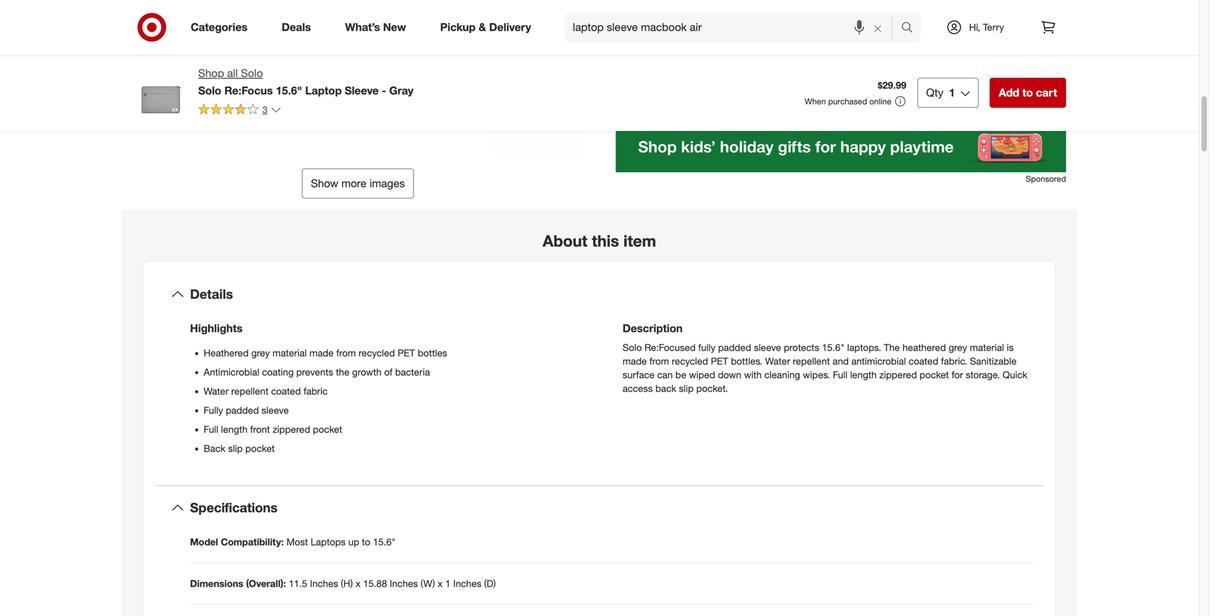Task type: describe. For each thing, give the bounding box(es) containing it.
about this item
[[543, 231, 656, 251]]

about
[[543, 231, 588, 251]]

down
[[718, 369, 742, 381]]

0 vertical spatial 1
[[949, 86, 956, 99]]

solo inside description solo re:focused fully padded sleeve protects 15.6" laptops. the heathered grey material is made from recycled pet bottles. water repellent and antimicrobial coated fabric. sanitizable surface can be wiped down with cleaning wipes. full length zippered pocket for storage. quick access back slip pocket.
[[623, 342, 642, 354]]

when purchased online
[[805, 96, 892, 106]]

model
[[190, 536, 218, 548]]

gray
[[389, 84, 414, 97]]

0 horizontal spatial grey
[[251, 347, 270, 359]]

full length front zippered pocket
[[204, 424, 342, 436]]

pickup
[[440, 21, 476, 34]]

1 vertical spatial padded
[[226, 405, 259, 416]]

length inside description solo re:focused fully padded sleeve protects 15.6" laptops. the heathered grey material is made from recycled pet bottles. water repellent and antimicrobial coated fabric. sanitizable surface can be wiped down with cleaning wipes. full length zippered pocket for storage. quick access back slip pocket.
[[851, 369, 877, 381]]

most
[[287, 536, 308, 548]]

with
[[744, 369, 762, 381]]

What can we help you find? suggestions appear below search field
[[565, 12, 905, 42]]

fully
[[204, 405, 223, 416]]

online
[[870, 96, 892, 106]]

antimicrobial
[[852, 355, 906, 367]]

what's
[[345, 21, 380, 34]]

sponsored
[[1026, 174, 1067, 184]]

model compatibility: most laptops up to 15.6"
[[190, 536, 396, 548]]

compatibility:
[[221, 536, 284, 548]]

to inside button
[[1023, 86, 1033, 99]]

when
[[805, 96, 826, 106]]

$29.99
[[878, 79, 907, 91]]

laptops
[[311, 536, 346, 548]]

shop
[[198, 67, 224, 80]]

1 horizontal spatial pocket
[[313, 424, 342, 436]]

of
[[384, 366, 393, 378]]

repellent inside description solo re:focused fully padded sleeve protects 15.6" laptops. the heathered grey material is made from recycled pet bottles. water repellent and antimicrobial coated fabric. sanitizable surface can be wiped down with cleaning wipes. full length zippered pocket for storage. quick access back slip pocket.
[[793, 355, 830, 367]]

bottles
[[418, 347, 447, 359]]

coating
[[262, 366, 294, 378]]

wiped
[[689, 369, 716, 381]]

0 horizontal spatial zippered
[[273, 424, 310, 436]]

2 vertical spatial 15.6"
[[373, 536, 396, 548]]

specifications
[[190, 500, 278, 516]]

hi,
[[970, 21, 981, 33]]

show more images button
[[302, 169, 414, 199]]

sleeve inside description solo re:focused fully padded sleeve protects 15.6" laptops. the heathered grey material is made from recycled pet bottles. water repellent and antimicrobial coated fabric. sanitizable surface can be wiped down with cleaning wipes. full length zippered pocket for storage. quick access back slip pocket.
[[754, 342, 782, 354]]

front
[[250, 424, 270, 436]]

heathered
[[204, 347, 249, 359]]

what's new
[[345, 21, 406, 34]]

(overall):
[[246, 578, 286, 590]]

dimensions
[[190, 578, 244, 590]]

cleaning
[[765, 369, 801, 381]]

add
[[999, 86, 1020, 99]]

back slip pocket
[[204, 443, 275, 455]]

image of solo re:focus 15.6" laptop sleeve - gray image
[[133, 66, 187, 120]]

pickup & delivery
[[440, 21, 531, 34]]

&
[[479, 21, 486, 34]]

-
[[382, 84, 386, 97]]

wipes.
[[803, 369, 831, 381]]

categories
[[191, 21, 248, 34]]

0 horizontal spatial full
[[204, 424, 218, 436]]

full inside description solo re:focused fully padded sleeve protects 15.6" laptops. the heathered grey material is made from recycled pet bottles. water repellent and antimicrobial coated fabric. sanitizable surface can be wiped down with cleaning wipes. full length zippered pocket for storage. quick access back slip pocket.
[[833, 369, 848, 381]]

fully padded sleeve
[[204, 405, 289, 416]]

0 horizontal spatial 1
[[445, 578, 451, 590]]

pet inside description solo re:focused fully padded sleeve protects 15.6" laptops. the heathered grey material is made from recycled pet bottles. water repellent and antimicrobial coated fabric. sanitizable surface can be wiped down with cleaning wipes. full length zippered pocket for storage. quick access back slip pocket.
[[711, 355, 729, 367]]

fully
[[699, 342, 716, 354]]

15.6" inside description solo re:focused fully padded sleeve protects 15.6" laptops. the heathered grey material is made from recycled pet bottles. water repellent and antimicrobial coated fabric. sanitizable surface can be wiped down with cleaning wipes. full length zippered pocket for storage. quick access back slip pocket.
[[822, 342, 845, 354]]

images
[[370, 177, 405, 190]]

back
[[656, 383, 677, 395]]

with
[[643, 45, 662, 57]]

5%
[[671, 30, 688, 43]]

purchased
[[829, 96, 868, 106]]

qty 1
[[927, 86, 956, 99]]

every
[[691, 30, 719, 43]]

pocket inside description solo re:focused fully padded sleeve protects 15.6" laptops. the heathered grey material is made from recycled pet bottles. water repellent and antimicrobial coated fabric. sanitizable surface can be wiped down with cleaning wipes. full length zippered pocket for storage. quick access back slip pocket.
[[920, 369, 949, 381]]

15.88
[[363, 578, 387, 590]]

11.5
[[289, 578, 307, 590]]

recycled inside description solo re:focused fully padded sleeve protects 15.6" laptops. the heathered grey material is made from recycled pet bottles. water repellent and antimicrobial coated fabric. sanitizable surface can be wiped down with cleaning wipes. full length zippered pocket for storage. quick access back slip pocket.
[[672, 355, 708, 367]]

0 horizontal spatial repellent
[[231, 385, 269, 397]]

bottles.
[[731, 355, 763, 367]]

2 x from the left
[[438, 578, 443, 590]]

show
[[311, 177, 339, 190]]

this
[[592, 231, 619, 251]]

prevents
[[296, 366, 333, 378]]

all
[[227, 67, 238, 80]]

antimicrobial
[[204, 366, 259, 378]]

redcard
[[665, 45, 703, 57]]

add to cart
[[999, 86, 1058, 99]]

1 vertical spatial slip
[[228, 443, 243, 455]]

1 x from the left
[[356, 578, 361, 590]]

coated inside description solo re:focused fully padded sleeve protects 15.6" laptops. the heathered grey material is made from recycled pet bottles. water repellent and antimicrobial coated fabric. sanitizable surface can be wiped down with cleaning wipes. full length zippered pocket for storage. quick access back slip pocket.
[[909, 355, 939, 367]]

access
[[623, 383, 653, 395]]

cart
[[1036, 86, 1058, 99]]

save 5% every day with redcard
[[643, 30, 741, 57]]

2 inches from the left
[[390, 578, 418, 590]]

1 vertical spatial to
[[362, 536, 371, 548]]

pickup & delivery link
[[429, 12, 549, 42]]

(w)
[[421, 578, 435, 590]]

qty
[[927, 86, 944, 99]]

specifications button
[[155, 486, 1045, 530]]



Task type: vqa. For each thing, say whether or not it's contained in the screenshot.
WILL to the top
no



Task type: locate. For each thing, give the bounding box(es) containing it.
item
[[624, 231, 656, 251]]

heathered
[[903, 342, 946, 354]]

solo down 'description'
[[623, 342, 642, 354]]

made up antimicrobial coating prevents the growth of bacteria
[[310, 347, 334, 359]]

solo re:focus 15.6&#34; laptop sleeve - gray, 4 of 8 image
[[133, 0, 353, 158]]

length down the antimicrobial
[[851, 369, 877, 381]]

1 vertical spatial 15.6"
[[822, 342, 845, 354]]

hi, terry
[[970, 21, 1005, 33]]

1 vertical spatial coated
[[271, 385, 301, 397]]

0 vertical spatial coated
[[909, 355, 939, 367]]

bacteria
[[395, 366, 430, 378]]

material
[[970, 342, 1005, 354], [273, 347, 307, 359]]

details
[[190, 287, 233, 302]]

padded inside description solo re:focused fully padded sleeve protects 15.6" laptops. the heathered grey material is made from recycled pet bottles. water repellent and antimicrobial coated fabric. sanitizable surface can be wiped down with cleaning wipes. full length zippered pocket for storage. quick access back slip pocket.
[[718, 342, 752, 354]]

2 vertical spatial pocket
[[245, 443, 275, 455]]

1 vertical spatial 1
[[445, 578, 451, 590]]

0 horizontal spatial material
[[273, 347, 307, 359]]

material up 'coating'
[[273, 347, 307, 359]]

(d)
[[484, 578, 496, 590]]

sanitizable
[[970, 355, 1017, 367]]

grey up "fabric."
[[949, 342, 968, 354]]

pet up the down
[[711, 355, 729, 367]]

pocket.
[[697, 383, 728, 395]]

show more images
[[311, 177, 405, 190]]

water inside description solo re:focused fully padded sleeve protects 15.6" laptops. the heathered grey material is made from recycled pet bottles. water repellent and antimicrobial coated fabric. sanitizable surface can be wiped down with cleaning wipes. full length zippered pocket for storage. quick access back slip pocket.
[[766, 355, 791, 367]]

2 vertical spatial solo
[[623, 342, 642, 354]]

recycled
[[359, 347, 395, 359], [672, 355, 708, 367]]

search button
[[895, 12, 928, 45]]

water up fully
[[204, 385, 229, 397]]

1 horizontal spatial x
[[438, 578, 443, 590]]

0 vertical spatial water
[[766, 355, 791, 367]]

be
[[676, 369, 687, 381]]

1 horizontal spatial sleeve
[[754, 342, 782, 354]]

padded up the front
[[226, 405, 259, 416]]

1 horizontal spatial coated
[[909, 355, 939, 367]]

0 vertical spatial slip
[[679, 383, 694, 395]]

3 link
[[198, 103, 281, 119]]

0 vertical spatial to
[[1023, 86, 1033, 99]]

1 horizontal spatial from
[[650, 355, 669, 367]]

1 horizontal spatial full
[[833, 369, 848, 381]]

sleeve
[[345, 84, 379, 97]]

grey
[[949, 342, 968, 354], [251, 347, 270, 359]]

(h)
[[341, 578, 353, 590]]

pocket down the front
[[245, 443, 275, 455]]

water repellent coated fabric
[[204, 385, 328, 397]]

0 horizontal spatial length
[[221, 424, 248, 436]]

water
[[766, 355, 791, 367], [204, 385, 229, 397]]

inches left (d)
[[453, 578, 482, 590]]

recycled up growth
[[359, 347, 395, 359]]

pocket down fabric at the bottom of the page
[[313, 424, 342, 436]]

coated
[[909, 355, 939, 367], [271, 385, 301, 397]]

0 vertical spatial full
[[833, 369, 848, 381]]

0 vertical spatial repellent
[[793, 355, 830, 367]]

full down fully
[[204, 424, 218, 436]]

repellent up fully padded sleeve
[[231, 385, 269, 397]]

1 horizontal spatial length
[[851, 369, 877, 381]]

1 horizontal spatial material
[[970, 342, 1005, 354]]

repellent up the wipes.
[[793, 355, 830, 367]]

quick
[[1003, 369, 1028, 381]]

antimicrobial coating prevents the growth of bacteria
[[204, 366, 430, 378]]

dimensions (overall): 11.5 inches (h) x 15.88 inches (w) x 1 inches (d)
[[190, 578, 496, 590]]

solo re:focus 15.6&#34; laptop sleeve - gray, 5 of 8 image
[[364, 0, 583, 158]]

from
[[336, 347, 356, 359], [650, 355, 669, 367]]

sleeve up full length front zippered pocket
[[262, 405, 289, 416]]

0 vertical spatial 15.6"
[[276, 84, 302, 97]]

back
[[204, 443, 226, 455]]

water up the cleaning
[[766, 355, 791, 367]]

1 right (w)
[[445, 578, 451, 590]]

0 vertical spatial zippered
[[880, 369, 917, 381]]

1 horizontal spatial grey
[[949, 342, 968, 354]]

made up surface
[[623, 355, 647, 367]]

0 vertical spatial sleeve
[[754, 342, 782, 354]]

add to cart button
[[990, 78, 1067, 108]]

1 inches from the left
[[310, 578, 338, 590]]

full
[[833, 369, 848, 381], [204, 424, 218, 436]]

inches left (w)
[[390, 578, 418, 590]]

1 vertical spatial full
[[204, 424, 218, 436]]

delivery
[[489, 21, 531, 34]]

1 horizontal spatial water
[[766, 355, 791, 367]]

the
[[336, 366, 350, 378]]

sleeve up bottles.
[[754, 342, 782, 354]]

fabric.
[[941, 355, 968, 367]]

0 vertical spatial pocket
[[920, 369, 949, 381]]

1 horizontal spatial made
[[623, 355, 647, 367]]

pet up the bacteria
[[398, 347, 415, 359]]

heathered grey material made from recycled pet bottles
[[204, 347, 447, 359]]

0 horizontal spatial made
[[310, 347, 334, 359]]

1 vertical spatial repellent
[[231, 385, 269, 397]]

grey inside description solo re:focused fully padded sleeve protects 15.6" laptops. the heathered grey material is made from recycled pet bottles. water repellent and antimicrobial coated fabric. sanitizable surface can be wiped down with cleaning wipes. full length zippered pocket for storage. quick access back slip pocket.
[[949, 342, 968, 354]]

0 horizontal spatial sleeve
[[262, 405, 289, 416]]

what's new link
[[334, 12, 423, 42]]

15.6" inside shop all solo solo re:focus 15.6" laptop sleeve - gray
[[276, 84, 302, 97]]

advertisement region
[[616, 121, 1067, 173]]

x
[[356, 578, 361, 590], [438, 578, 443, 590]]

1 vertical spatial solo
[[198, 84, 221, 97]]

from up can
[[650, 355, 669, 367]]

0 horizontal spatial from
[[336, 347, 356, 359]]

2 horizontal spatial solo
[[623, 342, 642, 354]]

details button
[[155, 273, 1045, 316]]

x right (h) on the left bottom
[[356, 578, 361, 590]]

slip down be
[[679, 383, 694, 395]]

for
[[952, 369, 964, 381]]

image gallery element
[[133, 0, 583, 199]]

to right add
[[1023, 86, 1033, 99]]

growth
[[352, 366, 382, 378]]

grey up 'coating'
[[251, 347, 270, 359]]

1 horizontal spatial to
[[1023, 86, 1033, 99]]

1 horizontal spatial pet
[[711, 355, 729, 367]]

categories link
[[179, 12, 265, 42]]

pet
[[398, 347, 415, 359], [711, 355, 729, 367]]

description
[[623, 322, 683, 335]]

pocket
[[920, 369, 949, 381], [313, 424, 342, 436], [245, 443, 275, 455]]

recycled up be
[[672, 355, 708, 367]]

and
[[833, 355, 849, 367]]

the
[[884, 342, 900, 354]]

1 vertical spatial water
[[204, 385, 229, 397]]

1 horizontal spatial 1
[[949, 86, 956, 99]]

0 horizontal spatial slip
[[228, 443, 243, 455]]

laptop
[[305, 84, 342, 97]]

3
[[262, 104, 268, 116]]

2 horizontal spatial pocket
[[920, 369, 949, 381]]

new
[[383, 21, 406, 34]]

deals link
[[270, 12, 328, 42]]

length up "back slip pocket"
[[221, 424, 248, 436]]

solo down "shop"
[[198, 84, 221, 97]]

slip inside description solo re:focused fully padded sleeve protects 15.6" laptops. the heathered grey material is made from recycled pet bottles. water repellent and antimicrobial coated fabric. sanitizable surface can be wiped down with cleaning wipes. full length zippered pocket for storage. quick access back slip pocket.
[[679, 383, 694, 395]]

solo up the re:focus
[[241, 67, 263, 80]]

storage.
[[966, 369, 1001, 381]]

0 horizontal spatial recycled
[[359, 347, 395, 359]]

0 horizontal spatial pet
[[398, 347, 415, 359]]

zippered right the front
[[273, 424, 310, 436]]

0 horizontal spatial water
[[204, 385, 229, 397]]

0 horizontal spatial x
[[356, 578, 361, 590]]

0 vertical spatial padded
[[718, 342, 752, 354]]

1 horizontal spatial padded
[[718, 342, 752, 354]]

description solo re:focused fully padded sleeve protects 15.6" laptops. the heathered grey material is made from recycled pet bottles. water repellent and antimicrobial coated fabric. sanitizable surface can be wiped down with cleaning wipes. full length zippered pocket for storage. quick access back slip pocket.
[[623, 322, 1028, 395]]

1 horizontal spatial repellent
[[793, 355, 830, 367]]

15.6" up and
[[822, 342, 845, 354]]

re:focus
[[224, 84, 273, 97]]

1 horizontal spatial recycled
[[672, 355, 708, 367]]

0 horizontal spatial to
[[362, 536, 371, 548]]

1 horizontal spatial slip
[[679, 383, 694, 395]]

inches
[[310, 578, 338, 590], [390, 578, 418, 590], [453, 578, 482, 590]]

surface
[[623, 369, 655, 381]]

slip right the back
[[228, 443, 243, 455]]

coated down 'coating'
[[271, 385, 301, 397]]

2 horizontal spatial inches
[[453, 578, 482, 590]]

1 horizontal spatial inches
[[390, 578, 418, 590]]

coated down 'heathered'
[[909, 355, 939, 367]]

x right (w)
[[438, 578, 443, 590]]

1 vertical spatial pocket
[[313, 424, 342, 436]]

1 horizontal spatial solo
[[241, 67, 263, 80]]

0 horizontal spatial 15.6"
[[276, 84, 302, 97]]

15.6" right up
[[373, 536, 396, 548]]

padded up bottles.
[[718, 342, 752, 354]]

15.6" left the laptop
[[276, 84, 302, 97]]

re:focused
[[645, 342, 696, 354]]

from inside description solo re:focused fully padded sleeve protects 15.6" laptops. the heathered grey material is made from recycled pet bottles. water repellent and antimicrobial coated fabric. sanitizable surface can be wiped down with cleaning wipes. full length zippered pocket for storage. quick access back slip pocket.
[[650, 355, 669, 367]]

0 vertical spatial length
[[851, 369, 877, 381]]

fabric
[[304, 385, 328, 397]]

solo
[[241, 67, 263, 80], [198, 84, 221, 97], [623, 342, 642, 354]]

is
[[1007, 342, 1014, 354]]

0 horizontal spatial pocket
[[245, 443, 275, 455]]

can
[[658, 369, 673, 381]]

terry
[[983, 21, 1005, 33]]

padded
[[718, 342, 752, 354], [226, 405, 259, 416]]

material inside description solo re:focused fully padded sleeve protects 15.6" laptops. the heathered grey material is made from recycled pet bottles. water repellent and antimicrobial coated fabric. sanitizable surface can be wiped down with cleaning wipes. full length zippered pocket for storage. quick access back slip pocket.
[[970, 342, 1005, 354]]

0 horizontal spatial padded
[[226, 405, 259, 416]]

0 vertical spatial solo
[[241, 67, 263, 80]]

repellent
[[793, 355, 830, 367], [231, 385, 269, 397]]

save
[[643, 30, 668, 43]]

0 horizontal spatial solo
[[198, 84, 221, 97]]

deals
[[282, 21, 311, 34]]

to right up
[[362, 536, 371, 548]]

3 inches from the left
[[453, 578, 482, 590]]

zippered inside description solo re:focused fully padded sleeve protects 15.6" laptops. the heathered grey material is made from recycled pet bottles. water repellent and antimicrobial coated fabric. sanitizable surface can be wiped down with cleaning wipes. full length zippered pocket for storage. quick access back slip pocket.
[[880, 369, 917, 381]]

1 vertical spatial length
[[221, 424, 248, 436]]

from up the
[[336, 347, 356, 359]]

0 horizontal spatial coated
[[271, 385, 301, 397]]

pocket left for at bottom right
[[920, 369, 949, 381]]

inches left (h) on the left bottom
[[310, 578, 338, 590]]

2 horizontal spatial 15.6"
[[822, 342, 845, 354]]

1
[[949, 86, 956, 99], [445, 578, 451, 590]]

material up sanitizable
[[970, 342, 1005, 354]]

zippered down the antimicrobial
[[880, 369, 917, 381]]

more
[[342, 177, 367, 190]]

length
[[851, 369, 877, 381], [221, 424, 248, 436]]

day
[[722, 30, 741, 43]]

1 right qty
[[949, 86, 956, 99]]

1 vertical spatial sleeve
[[262, 405, 289, 416]]

laptops.
[[848, 342, 882, 354]]

0 horizontal spatial inches
[[310, 578, 338, 590]]

1 horizontal spatial 15.6"
[[373, 536, 396, 548]]

full down and
[[833, 369, 848, 381]]

1 vertical spatial zippered
[[273, 424, 310, 436]]

made inside description solo re:focused fully padded sleeve protects 15.6" laptops. the heathered grey material is made from recycled pet bottles. water repellent and antimicrobial coated fabric. sanitizable surface can be wiped down with cleaning wipes. full length zippered pocket for storage. quick access back slip pocket.
[[623, 355, 647, 367]]

1 horizontal spatial zippered
[[880, 369, 917, 381]]



